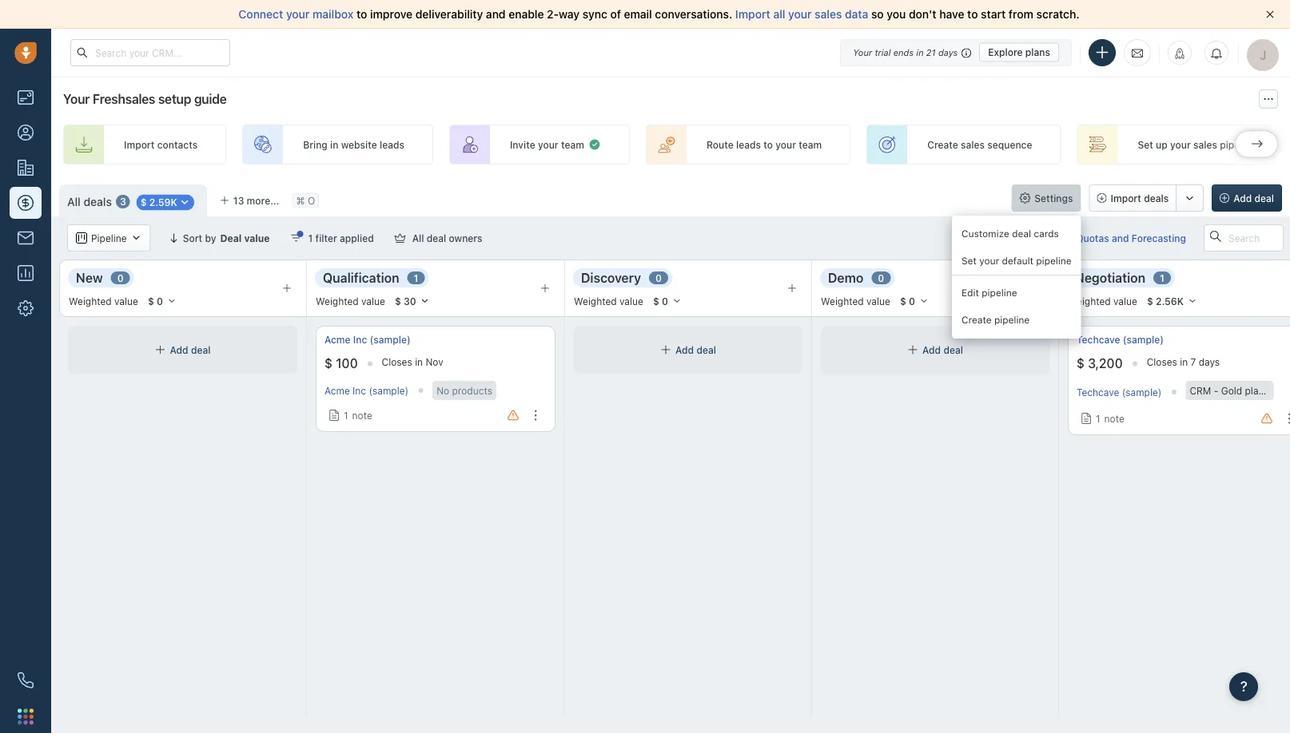 Task type: describe. For each thing, give the bounding box(es) containing it.
your trial ends in 21 days
[[853, 47, 958, 58]]

customize
[[962, 228, 1009, 239]]

more...
[[247, 195, 279, 206]]

contacts
[[157, 139, 198, 150]]

all deal owners button
[[384, 225, 493, 252]]

your freshsales setup guide
[[63, 92, 227, 107]]

2 team from the left
[[799, 139, 822, 150]]

forecasting
[[1132, 233, 1186, 244]]

way
[[559, 8, 580, 21]]

filter
[[315, 233, 337, 244]]

value for qualification
[[361, 296, 385, 307]]

1 down "100"
[[344, 410, 348, 421]]

weighted value for qualification
[[316, 296, 385, 307]]

2 horizontal spatial to
[[967, 8, 978, 21]]

pipeline up create pipeline
[[982, 287, 1017, 299]]

explore plans
[[988, 47, 1050, 58]]

qualification
[[323, 270, 399, 285]]

create for create sales sequence
[[927, 139, 958, 150]]

(sample) down 3,200
[[1122, 387, 1162, 398]]

1 horizontal spatial to
[[764, 139, 773, 150]]

invite your team
[[510, 139, 584, 150]]

enable
[[509, 8, 544, 21]]

1 filter applied
[[308, 233, 374, 244]]

value for new
[[114, 296, 138, 307]]

conversations.
[[655, 8, 732, 21]]

your inside set up your sales pipeline link
[[1170, 139, 1191, 150]]

import all your sales data link
[[735, 8, 871, 21]]

customize deal cards
[[962, 228, 1059, 239]]

trial
[[875, 47, 891, 58]]

weighted for new
[[69, 296, 112, 307]]

$ 0 for new
[[148, 296, 163, 307]]

of
[[610, 8, 621, 21]]

so
[[871, 8, 884, 21]]

2 inc from the top
[[353, 385, 366, 396]]

container_wx8msf4aqz5i3rn1 image inside $ 2.59k button
[[179, 197, 190, 208]]

invite your team link
[[449, 125, 630, 165]]

import contacts
[[124, 139, 198, 150]]

month
[[1267, 385, 1290, 396]]

no products
[[437, 385, 492, 396]]

by
[[205, 233, 216, 244]]

set for set up your sales pipeline
[[1138, 139, 1153, 150]]

default
[[1002, 255, 1034, 267]]

weighted for discovery
[[574, 296, 617, 307]]

your for your freshsales setup guide
[[63, 92, 90, 107]]

applied
[[340, 233, 374, 244]]

edit pipeline
[[962, 287, 1017, 299]]

value for negotiation
[[1114, 296, 1137, 307]]

create pipeline menu item
[[952, 307, 1081, 334]]

all deals 3
[[67, 195, 126, 208]]

closes in 7 days
[[1147, 357, 1220, 368]]

weighted for demo
[[821, 296, 864, 307]]

sort by deal value
[[183, 233, 270, 244]]

in for bring in website leads
[[330, 139, 338, 150]]

sequence
[[987, 139, 1032, 150]]

1 inc from the top
[[353, 335, 367, 346]]

closes for $ 3,200
[[1147, 357, 1177, 368]]

(sample) down closes in nov
[[369, 385, 409, 396]]

explore
[[988, 47, 1023, 58]]

add deal button
[[1212, 185, 1282, 212]]

all
[[773, 8, 785, 21]]

create pipeline
[[962, 315, 1030, 326]]

100
[[336, 356, 358, 371]]

pipeline down edit pipeline menu item on the right of page
[[994, 315, 1030, 326]]

create for create pipeline
[[962, 315, 992, 326]]

no
[[437, 385, 449, 396]]

1 up $ 30 button
[[414, 273, 418, 284]]

phone image
[[18, 673, 34, 689]]

container_wx8msf4aqz5i3rn1 image inside settings 'dropdown button'
[[1019, 193, 1031, 204]]

demo
[[828, 270, 864, 285]]

3
[[120, 196, 126, 207]]

1 acme from the top
[[325, 335, 351, 346]]

settings menu
[[952, 216, 1081, 339]]

ends
[[893, 47, 914, 58]]

weighted value for demo
[[821, 296, 890, 307]]

$ 0 button for discovery
[[646, 293, 689, 310]]

all for deals
[[67, 195, 81, 208]]

0 horizontal spatial to
[[357, 8, 367, 21]]

plan
[[1245, 385, 1264, 396]]

pipeline up add deal button on the right top
[[1220, 139, 1256, 150]]

your inside the invite your team 'link'
[[538, 139, 558, 150]]

add deal inside button
[[1233, 193, 1274, 204]]

owners
[[449, 233, 482, 244]]

explore plans link
[[979, 43, 1059, 62]]

3,200
[[1088, 356, 1123, 371]]

weighted for negotiation
[[1068, 296, 1111, 307]]

quotas
[[1076, 233, 1109, 244]]

13 more...
[[233, 195, 279, 206]]

$ 0 for demo
[[900, 296, 915, 307]]

create sales sequence link
[[867, 125, 1061, 165]]

7
[[1191, 357, 1196, 368]]

note for $ 100
[[352, 410, 372, 421]]

2 acme inc (sample) link from the top
[[325, 385, 409, 396]]

all deals link
[[67, 194, 112, 210]]

email image
[[1132, 46, 1143, 59]]

negotiation
[[1075, 270, 1145, 285]]

nov
[[426, 357, 443, 368]]

deals for import
[[1144, 193, 1169, 204]]

your right all
[[788, 8, 812, 21]]

21
[[926, 47, 936, 58]]

$ for $ 2.56k button
[[1147, 296, 1153, 307]]

email
[[624, 8, 652, 21]]

improve
[[370, 8, 413, 21]]

2.59k
[[149, 197, 177, 208]]

set your default pipeline menu item
[[952, 248, 1081, 275]]

(sample) up closes in nov
[[370, 335, 411, 346]]

1 techcave (sample) from the top
[[1077, 335, 1164, 346]]

setup
[[158, 92, 191, 107]]

invite
[[510, 139, 535, 150]]

$ 2.56k button
[[1140, 293, 1205, 310]]

$ 30 button
[[388, 293, 437, 310]]

connect
[[239, 8, 283, 21]]

all deal owners
[[412, 233, 482, 244]]

container_wx8msf4aqz5i3rn1 image inside 1 filter applied button
[[291, 233, 302, 244]]

$ 2.59k button
[[132, 193, 199, 211]]

13 more... button
[[211, 189, 288, 212]]

set up your sales pipeline
[[1138, 139, 1256, 150]]

0 horizontal spatial sales
[[815, 8, 842, 21]]

$ 0 for discovery
[[653, 296, 668, 307]]

quotas and forecasting
[[1076, 233, 1186, 244]]

pipeline button
[[67, 225, 151, 252]]

set for set your default pipeline
[[962, 255, 977, 267]]

edit
[[962, 287, 979, 299]]

0 horizontal spatial days
[[938, 47, 958, 58]]

o
[[308, 195, 315, 206]]

create sales sequence
[[927, 139, 1032, 150]]



Task type: vqa. For each thing, say whether or not it's contained in the screenshot.
left's the
no



Task type: locate. For each thing, give the bounding box(es) containing it.
set up your sales pipeline link
[[1077, 125, 1285, 165]]

your
[[853, 47, 872, 58], [63, 92, 90, 107]]

0 vertical spatial set
[[1138, 139, 1153, 150]]

create down edit
[[962, 315, 992, 326]]

2 $ 0 button from the left
[[646, 293, 689, 310]]

1 note down 3,200
[[1096, 413, 1124, 425]]

$ for $ 2.59k button
[[140, 197, 147, 208]]

1 filter applied button
[[280, 225, 384, 252]]

team inside 'link'
[[561, 139, 584, 150]]

customize deal cards menu item
[[952, 221, 1081, 248]]

1 vertical spatial acme inc (sample)
[[325, 385, 409, 396]]

techcave (sample) down 3,200
[[1077, 387, 1162, 398]]

import for import deals
[[1111, 193, 1141, 204]]

0 horizontal spatial import
[[124, 139, 155, 150]]

sort
[[183, 233, 202, 244]]

0 horizontal spatial all
[[67, 195, 81, 208]]

import deals
[[1111, 193, 1169, 204]]

create inside 'create sales sequence' link
[[927, 139, 958, 150]]

inc up "100"
[[353, 335, 367, 346]]

closes left 7
[[1147, 357, 1177, 368]]

your
[[286, 8, 310, 21], [788, 8, 812, 21], [538, 139, 558, 150], [776, 139, 796, 150], [1170, 139, 1191, 150], [979, 255, 999, 267]]

import contacts link
[[63, 125, 226, 165]]

leads
[[380, 139, 404, 150], [736, 139, 761, 150]]

1 horizontal spatial $ 0 button
[[646, 293, 689, 310]]

1 vertical spatial your
[[63, 92, 90, 107]]

products
[[452, 385, 492, 396]]

2 weighted value from the left
[[316, 296, 385, 307]]

1 horizontal spatial your
[[853, 47, 872, 58]]

import up quotas and forecasting
[[1111, 193, 1141, 204]]

connect your mailbox link
[[239, 8, 357, 21]]

techcave (sample)
[[1077, 335, 1164, 346], [1077, 387, 1162, 398]]

1 vertical spatial techcave (sample) link
[[1077, 387, 1162, 398]]

your left freshsales
[[63, 92, 90, 107]]

$ for discovery $ 0 'button'
[[653, 296, 659, 307]]

2 horizontal spatial $ 0 button
[[893, 293, 936, 310]]

your inside set your default pipeline menu item
[[979, 255, 999, 267]]

sales left data
[[815, 8, 842, 21]]

all left owners
[[412, 233, 424, 244]]

connect your mailbox to improve deliverability and enable 2-way sync of email conversations. import all your sales data so you don't have to start from scratch.
[[239, 8, 1080, 21]]

container_wx8msf4aqz5i3rn1 image inside the all deal owners button
[[395, 233, 406, 244]]

1 closes from the left
[[382, 357, 412, 368]]

weighted down demo
[[821, 296, 864, 307]]

deals inside button
[[1144, 193, 1169, 204]]

0 horizontal spatial create
[[927, 139, 958, 150]]

and right quotas
[[1112, 233, 1129, 244]]

2 techcave from the top
[[1077, 387, 1119, 398]]

scratch.
[[1036, 8, 1080, 21]]

value
[[244, 233, 270, 244], [114, 296, 138, 307], [361, 296, 385, 307], [620, 296, 643, 307], [867, 296, 890, 307], [1114, 296, 1137, 307]]

add inside add deal button
[[1233, 193, 1252, 204]]

up
[[1156, 139, 1168, 150]]

0 vertical spatial techcave (sample) link
[[1077, 333, 1164, 347]]

1 horizontal spatial team
[[799, 139, 822, 150]]

acme inc (sample) down "100"
[[325, 385, 409, 396]]

1 vertical spatial set
[[962, 255, 977, 267]]

1 vertical spatial techcave
[[1077, 387, 1119, 398]]

0 horizontal spatial closes
[[382, 357, 412, 368]]

1 horizontal spatial $ 0
[[653, 296, 668, 307]]

2 closes from the left
[[1147, 357, 1177, 368]]

(sample) down '$ 2.56k'
[[1123, 335, 1164, 346]]

1 acme inc (sample) from the top
[[325, 335, 411, 346]]

1 horizontal spatial leads
[[736, 139, 761, 150]]

$ 0 button for new
[[141, 293, 184, 310]]

to right mailbox
[[357, 8, 367, 21]]

closes for $ 100
[[382, 357, 412, 368]]

1 weighted from the left
[[69, 296, 112, 307]]

to left start
[[967, 8, 978, 21]]

techcave down $ 3,200
[[1077, 387, 1119, 398]]

weighted value for discovery
[[574, 296, 643, 307]]

2-
[[547, 8, 559, 21]]

note down 3,200
[[1104, 413, 1124, 425]]

1 horizontal spatial deals
[[1144, 193, 1169, 204]]

import inside button
[[1111, 193, 1141, 204]]

bring
[[303, 139, 328, 150]]

1 techcave from the top
[[1077, 335, 1120, 346]]

0 horizontal spatial $ 0 button
[[141, 293, 184, 310]]

4 weighted from the left
[[821, 296, 864, 307]]

0 vertical spatial inc
[[353, 335, 367, 346]]

days right the 21
[[938, 47, 958, 58]]

2 techcave (sample) from the top
[[1077, 387, 1162, 398]]

container_wx8msf4aqz5i3rn1 image inside the invite your team 'link'
[[588, 138, 601, 151]]

weighted value down discovery
[[574, 296, 643, 307]]

your left trial
[[853, 47, 872, 58]]

sales
[[815, 8, 842, 21], [961, 139, 985, 150], [1193, 139, 1217, 150]]

1 horizontal spatial all
[[412, 233, 424, 244]]

import left all
[[735, 8, 770, 21]]

1 vertical spatial import
[[124, 139, 155, 150]]

1 inside button
[[308, 233, 313, 244]]

0 vertical spatial techcave
[[1077, 335, 1120, 346]]

$ 30
[[395, 296, 416, 307]]

in right 'bring'
[[330, 139, 338, 150]]

$ for $ 0 'button' associated with new
[[148, 296, 154, 307]]

plans
[[1025, 47, 1050, 58]]

note down "100"
[[352, 410, 372, 421]]

0 horizontal spatial deals
[[83, 195, 112, 208]]

and
[[486, 8, 506, 21], [1112, 233, 1129, 244]]

route leads to your team
[[707, 139, 822, 150]]

weighted for qualification
[[316, 296, 359, 307]]

all for deal
[[412, 233, 424, 244]]

close image
[[1266, 10, 1274, 18]]

deals for all
[[83, 195, 112, 208]]

1 note for $ 100
[[344, 410, 372, 421]]

weighted down discovery
[[574, 296, 617, 307]]

from
[[1009, 8, 1034, 21]]

days right 7
[[1199, 357, 1220, 368]]

crm
[[1190, 385, 1211, 396]]

1 acme inc (sample) link from the top
[[325, 333, 411, 347]]

import left contacts
[[124, 139, 155, 150]]

2 acme from the top
[[325, 385, 350, 396]]

acme inc (sample) link down "100"
[[325, 385, 409, 396]]

weighted down qualification
[[316, 296, 359, 307]]

value for demo
[[867, 296, 890, 307]]

settings
[[1035, 193, 1073, 204]]

1 vertical spatial all
[[412, 233, 424, 244]]

0 vertical spatial import
[[735, 8, 770, 21]]

1 horizontal spatial create
[[962, 315, 992, 326]]

inc down "100"
[[353, 385, 366, 396]]

sales left the sequence
[[961, 139, 985, 150]]

you
[[887, 8, 906, 21]]

3 $ 0 from the left
[[900, 296, 915, 307]]

your right up
[[1170, 139, 1191, 150]]

2 techcave (sample) link from the top
[[1077, 387, 1162, 398]]

-
[[1214, 385, 1218, 396]]

1 leads from the left
[[380, 139, 404, 150]]

deals up forecasting
[[1144, 193, 1169, 204]]

1 down $ 3,200
[[1096, 413, 1100, 425]]

in
[[916, 47, 924, 58], [330, 139, 338, 150], [415, 357, 423, 368], [1180, 357, 1188, 368]]

1 horizontal spatial days
[[1199, 357, 1220, 368]]

(sample)
[[370, 335, 411, 346], [1123, 335, 1164, 346], [369, 385, 409, 396], [1122, 387, 1162, 398]]

acme up $ 100
[[325, 335, 351, 346]]

edit pipeline menu item
[[952, 280, 1081, 307]]

30
[[404, 296, 416, 307]]

deal inside menu item
[[1012, 228, 1031, 239]]

2 leads from the left
[[736, 139, 761, 150]]

start
[[981, 8, 1006, 21]]

all
[[67, 195, 81, 208], [412, 233, 424, 244]]

container_wx8msf4aqz5i3rn1 image
[[1019, 193, 1031, 204], [291, 233, 302, 244], [155, 345, 166, 356], [660, 345, 671, 356]]

team
[[561, 139, 584, 150], [799, 139, 822, 150]]

add
[[1233, 193, 1252, 204], [170, 344, 188, 356], [675, 344, 694, 356], [922, 344, 941, 356]]

3 weighted value from the left
[[574, 296, 643, 307]]

weighted value for negotiation
[[1068, 296, 1137, 307]]

3 weighted from the left
[[574, 296, 617, 307]]

container_wx8msf4aqz5i3rn1 image
[[588, 138, 601, 151], [179, 197, 190, 208], [76, 233, 87, 244], [131, 233, 142, 244], [395, 233, 406, 244], [907, 345, 918, 356], [329, 410, 340, 421], [1081, 413, 1092, 425]]

1 horizontal spatial note
[[1104, 413, 1124, 425]]

5 weighted from the left
[[1068, 296, 1111, 307]]

weighted value for new
[[69, 296, 138, 307]]

$ inside popup button
[[140, 197, 147, 208]]

freshworks switcher image
[[18, 709, 34, 725]]

0 vertical spatial acme
[[325, 335, 351, 346]]

set
[[1138, 139, 1153, 150], [962, 255, 977, 267]]

set inside set your default pipeline menu item
[[962, 255, 977, 267]]

1 vertical spatial and
[[1112, 233, 1129, 244]]

5 weighted value from the left
[[1068, 296, 1137, 307]]

all left 3 at the top
[[67, 195, 81, 208]]

0 vertical spatial techcave (sample)
[[1077, 335, 1164, 346]]

$ 0 button for demo
[[893, 293, 936, 310]]

acme inc (sample) link up "100"
[[325, 333, 411, 347]]

$ inside button
[[1147, 296, 1153, 307]]

techcave up $ 3,200
[[1077, 335, 1120, 346]]

set your default pipeline
[[962, 255, 1072, 267]]

cards
[[1034, 228, 1059, 239]]

techcave (sample) link up 3,200
[[1077, 333, 1164, 347]]

have
[[939, 8, 964, 21]]

0 horizontal spatial leads
[[380, 139, 404, 150]]

0 horizontal spatial and
[[486, 8, 506, 21]]

acme inc (sample) up "100"
[[325, 335, 411, 346]]

2 vertical spatial import
[[1111, 193, 1141, 204]]

1 horizontal spatial import
[[735, 8, 770, 21]]

weighted value down demo
[[821, 296, 890, 307]]

$ for $ 0 'button' for demo
[[900, 296, 906, 307]]

note for $ 3,200
[[1104, 413, 1124, 425]]

gold
[[1221, 385, 1242, 396]]

Search field
[[1204, 225, 1284, 252]]

1 horizontal spatial closes
[[1147, 357, 1177, 368]]

Search your CRM... text field
[[70, 39, 230, 66]]

0 vertical spatial all
[[67, 195, 81, 208]]

acme down $ 100
[[325, 385, 350, 396]]

1 left filter
[[308, 233, 313, 244]]

set inside set up your sales pipeline link
[[1138, 139, 1153, 150]]

1 horizontal spatial set
[[1138, 139, 1153, 150]]

1 $ 0 from the left
[[148, 296, 163, 307]]

set down customize
[[962, 255, 977, 267]]

13
[[233, 195, 244, 206]]

leads right the website
[[380, 139, 404, 150]]

your right route on the top of the page
[[776, 139, 796, 150]]

to right route on the top of the page
[[764, 139, 773, 150]]

0 horizontal spatial $ 0
[[148, 296, 163, 307]]

your right invite
[[538, 139, 558, 150]]

your inside route leads to your team link
[[776, 139, 796, 150]]

0 vertical spatial create
[[927, 139, 958, 150]]

techcave (sample) link down 3,200
[[1077, 387, 1162, 398]]

mailbox
[[313, 8, 354, 21]]

1 note down "100"
[[344, 410, 372, 421]]

1 horizontal spatial and
[[1112, 233, 1129, 244]]

3 $ 0 button from the left
[[893, 293, 936, 310]]

0 vertical spatial acme inc (sample) link
[[325, 333, 411, 347]]

1 vertical spatial techcave (sample)
[[1077, 387, 1162, 398]]

weighted value down qualification
[[316, 296, 385, 307]]

deal
[[220, 233, 242, 244]]

0 vertical spatial and
[[486, 8, 506, 21]]

weighted value down negotiation
[[1068, 296, 1137, 307]]

$ 2.59k button
[[136, 194, 194, 210]]

$ for $ 30 button
[[395, 296, 401, 307]]

value for discovery
[[620, 296, 643, 307]]

crm - gold plan month
[[1190, 385, 1290, 396]]

your left mailbox
[[286, 8, 310, 21]]

import for import contacts
[[124, 139, 155, 150]]

$ 100
[[325, 356, 358, 371]]

deals left 3 at the top
[[83, 195, 112, 208]]

your for your trial ends in 21 days
[[853, 47, 872, 58]]

techcave (sample) up 3,200
[[1077, 335, 1164, 346]]

in for closes in nov
[[415, 357, 423, 368]]

1 $ 0 button from the left
[[141, 293, 184, 310]]

route leads to your team link
[[646, 125, 851, 165]]

1 vertical spatial acme
[[325, 385, 350, 396]]

1 horizontal spatial 1 note
[[1096, 413, 1124, 425]]

freshsales
[[93, 92, 155, 107]]

2 acme inc (sample) from the top
[[325, 385, 409, 396]]

in for closes in 7 days
[[1180, 357, 1188, 368]]

1 weighted value from the left
[[69, 296, 138, 307]]

0 horizontal spatial 1 note
[[344, 410, 372, 421]]

import deals group
[[1089, 185, 1204, 212]]

2 $ 0 from the left
[[653, 296, 668, 307]]

your down customize
[[979, 255, 999, 267]]

0 vertical spatial acme inc (sample)
[[325, 335, 411, 346]]

closes left nov
[[382, 357, 412, 368]]

deal
[[1255, 193, 1274, 204], [1012, 228, 1031, 239], [427, 233, 446, 244], [191, 344, 211, 356], [697, 344, 716, 356], [944, 344, 963, 356]]

note
[[352, 410, 372, 421], [1104, 413, 1124, 425]]

0 vertical spatial days
[[938, 47, 958, 58]]

0 horizontal spatial team
[[561, 139, 584, 150]]

and left enable
[[486, 8, 506, 21]]

2 horizontal spatial sales
[[1193, 139, 1217, 150]]

bring in website leads
[[303, 139, 404, 150]]

2 horizontal spatial import
[[1111, 193, 1141, 204]]

$ 3,200
[[1077, 356, 1123, 371]]

in left the 21
[[916, 47, 924, 58]]

discovery
[[581, 270, 641, 285]]

in left nov
[[415, 357, 423, 368]]

1 team from the left
[[561, 139, 584, 150]]

weighted
[[69, 296, 112, 307], [316, 296, 359, 307], [574, 296, 617, 307], [821, 296, 864, 307], [1068, 296, 1111, 307]]

sales right up
[[1193, 139, 1217, 150]]

0 horizontal spatial note
[[352, 410, 372, 421]]

0 horizontal spatial your
[[63, 92, 90, 107]]

acme
[[325, 335, 351, 346], [325, 385, 350, 396]]

don't
[[909, 8, 937, 21]]

pipeline
[[1220, 139, 1256, 150], [1036, 255, 1072, 267], [982, 287, 1017, 299], [994, 315, 1030, 326]]

⌘
[[296, 195, 305, 206]]

1 vertical spatial acme inc (sample) link
[[325, 385, 409, 396]]

1 vertical spatial inc
[[353, 385, 366, 396]]

2 weighted from the left
[[316, 296, 359, 307]]

phone element
[[10, 665, 42, 697]]

2 horizontal spatial $ 0
[[900, 296, 915, 307]]

1 vertical spatial create
[[962, 315, 992, 326]]

pipeline down cards in the top of the page
[[1036, 255, 1072, 267]]

weighted down negotiation
[[1068, 296, 1111, 307]]

techcave
[[1077, 335, 1120, 346], [1077, 387, 1119, 398]]

inc
[[353, 335, 367, 346], [353, 385, 366, 396]]

4 weighted value from the left
[[821, 296, 890, 307]]

create left the sequence
[[927, 139, 958, 150]]

$ 0
[[148, 296, 163, 307], [653, 296, 668, 307], [900, 296, 915, 307]]

1 techcave (sample) link from the top
[[1077, 333, 1164, 347]]

all inside button
[[412, 233, 424, 244]]

create
[[927, 139, 958, 150], [962, 315, 992, 326]]

0
[[117, 273, 124, 284], [655, 273, 662, 284], [878, 273, 884, 284], [157, 296, 163, 307], [662, 296, 668, 307], [909, 296, 915, 307]]

route
[[707, 139, 734, 150]]

1 up '$ 2.56k'
[[1160, 273, 1165, 284]]

weighted value
[[69, 296, 138, 307], [316, 296, 385, 307], [574, 296, 643, 307], [821, 296, 890, 307], [1068, 296, 1137, 307]]

1 vertical spatial days
[[1199, 357, 1220, 368]]

weighted value down new
[[69, 296, 138, 307]]

set left up
[[1138, 139, 1153, 150]]

0 vertical spatial your
[[853, 47, 872, 58]]

$
[[140, 197, 147, 208], [148, 296, 154, 307], [395, 296, 401, 307], [653, 296, 659, 307], [900, 296, 906, 307], [1147, 296, 1153, 307], [325, 356, 333, 371], [1077, 356, 1085, 371]]

weighted down new
[[69, 296, 112, 307]]

1 note for $ 3,200
[[1096, 413, 1124, 425]]

⌘ o
[[296, 195, 315, 206]]

create inside the create pipeline menu item
[[962, 315, 992, 326]]

website
[[341, 139, 377, 150]]

bring in website leads link
[[242, 125, 433, 165]]

1 horizontal spatial sales
[[961, 139, 985, 150]]

leads right route on the top of the page
[[736, 139, 761, 150]]

0 horizontal spatial set
[[962, 255, 977, 267]]

in left 7
[[1180, 357, 1188, 368]]



